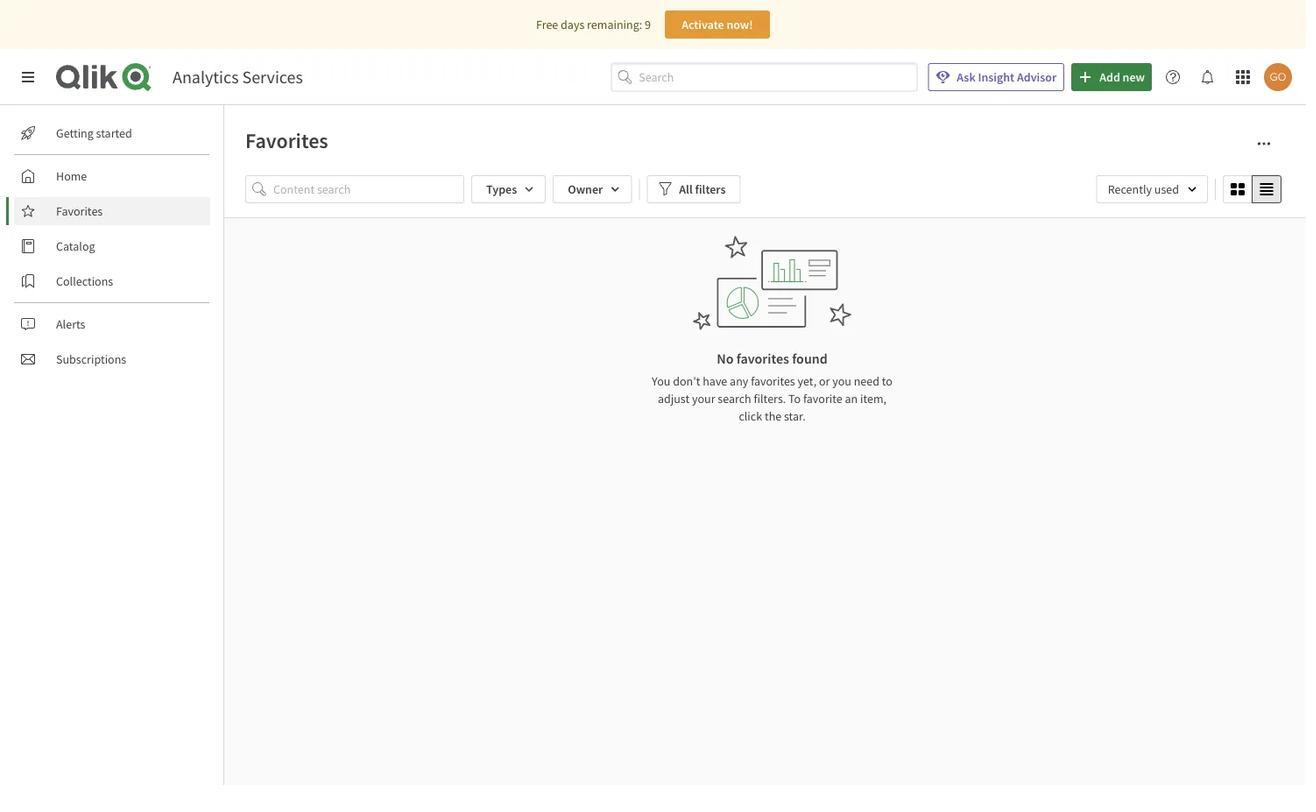 Task type: vqa. For each thing, say whether or not it's contained in the screenshot.
You do not have any collections yet.
no



Task type: describe. For each thing, give the bounding box(es) containing it.
switch view group
[[1223, 175, 1282, 203]]

alerts link
[[14, 310, 210, 338]]

Recently used field
[[1097, 175, 1208, 203]]

services
[[242, 66, 303, 88]]

add
[[1100, 69, 1120, 85]]

recently used
[[1108, 181, 1179, 197]]

filters.
[[754, 391, 786, 407]]

getting
[[56, 125, 94, 141]]

ask
[[957, 69, 976, 85]]

all
[[679, 181, 693, 197]]

adjust
[[658, 391, 690, 407]]

filters region
[[245, 172, 1285, 207]]

getting started link
[[14, 119, 210, 147]]

getting started
[[56, 125, 132, 141]]

free days remaining: 9
[[536, 17, 651, 32]]

home
[[56, 168, 87, 184]]

you
[[652, 373, 671, 389]]

analytics services
[[173, 66, 303, 88]]

gary orlando image
[[1264, 63, 1292, 91]]

activate now! link
[[665, 11, 770, 39]]

to
[[789, 391, 801, 407]]

owner button
[[553, 175, 632, 203]]

catalog link
[[14, 232, 210, 260]]

types
[[486, 181, 517, 197]]

home link
[[14, 162, 210, 190]]

analytics
[[173, 66, 239, 88]]

no favorites found you don't have any favorites yet, or you need to adjust your search filters. to favorite an item, click the star.
[[652, 350, 893, 424]]

click
[[739, 408, 762, 424]]

Content search text field
[[273, 175, 464, 203]]

star.
[[784, 408, 806, 424]]

0 vertical spatial favorites
[[737, 350, 789, 367]]

recently
[[1108, 181, 1152, 197]]

subscriptions
[[56, 351, 126, 367]]

9
[[645, 17, 651, 32]]

days
[[561, 17, 585, 32]]

add new button
[[1072, 63, 1152, 91]]

activate
[[682, 17, 724, 32]]

item,
[[860, 391, 887, 407]]

started
[[96, 125, 132, 141]]

favorite
[[803, 391, 843, 407]]

collections link
[[14, 267, 210, 295]]

free
[[536, 17, 558, 32]]

don't
[[673, 373, 700, 389]]

have
[[703, 373, 727, 389]]

1 horizontal spatial favorites
[[245, 127, 328, 153]]

need
[[854, 373, 880, 389]]

no
[[717, 350, 734, 367]]

alerts
[[56, 316, 85, 332]]

an
[[845, 391, 858, 407]]



Task type: locate. For each thing, give the bounding box(es) containing it.
new
[[1123, 69, 1145, 85]]

your
[[692, 391, 715, 407]]

search
[[718, 391, 751, 407]]

Search text field
[[639, 63, 918, 91]]

favorites
[[245, 127, 328, 153], [56, 203, 103, 219]]

ask insight advisor button
[[928, 63, 1065, 91]]

1 vertical spatial favorites
[[56, 203, 103, 219]]

favorites down services
[[245, 127, 328, 153]]

all filters
[[679, 181, 726, 197]]

or
[[819, 373, 830, 389]]

favorites up catalog
[[56, 203, 103, 219]]

now!
[[727, 17, 753, 32]]

close sidebar menu image
[[21, 70, 35, 84]]

collections
[[56, 273, 113, 289]]

favorites up filters.
[[751, 373, 795, 389]]

any
[[730, 373, 749, 389]]

favorites
[[737, 350, 789, 367], [751, 373, 795, 389]]

navigation pane element
[[0, 112, 223, 380]]

add new
[[1100, 69, 1145, 85]]

analytics services element
[[173, 66, 303, 88]]

all filters button
[[647, 175, 741, 203]]

favorites link
[[14, 197, 210, 225]]

favorites up "any"
[[737, 350, 789, 367]]

the
[[765, 408, 782, 424]]

used
[[1155, 181, 1179, 197]]

types button
[[471, 175, 546, 203]]

remaining:
[[587, 17, 642, 32]]

yet,
[[798, 373, 817, 389]]

0 horizontal spatial favorites
[[56, 203, 103, 219]]

subscriptions link
[[14, 345, 210, 373]]

more actions image
[[1257, 137, 1271, 151]]

1 vertical spatial favorites
[[751, 373, 795, 389]]

favorites inside navigation pane element
[[56, 203, 103, 219]]

filters
[[695, 181, 726, 197]]

advisor
[[1017, 69, 1057, 85]]

0 vertical spatial favorites
[[245, 127, 328, 153]]

you
[[832, 373, 851, 389]]

activate now!
[[682, 17, 753, 32]]

owner
[[568, 181, 603, 197]]

catalog
[[56, 238, 95, 254]]

ask insight advisor
[[957, 69, 1057, 85]]

found
[[792, 350, 828, 367]]

searchbar element
[[611, 63, 918, 91]]

to
[[882, 373, 893, 389]]

insight
[[978, 69, 1015, 85]]



